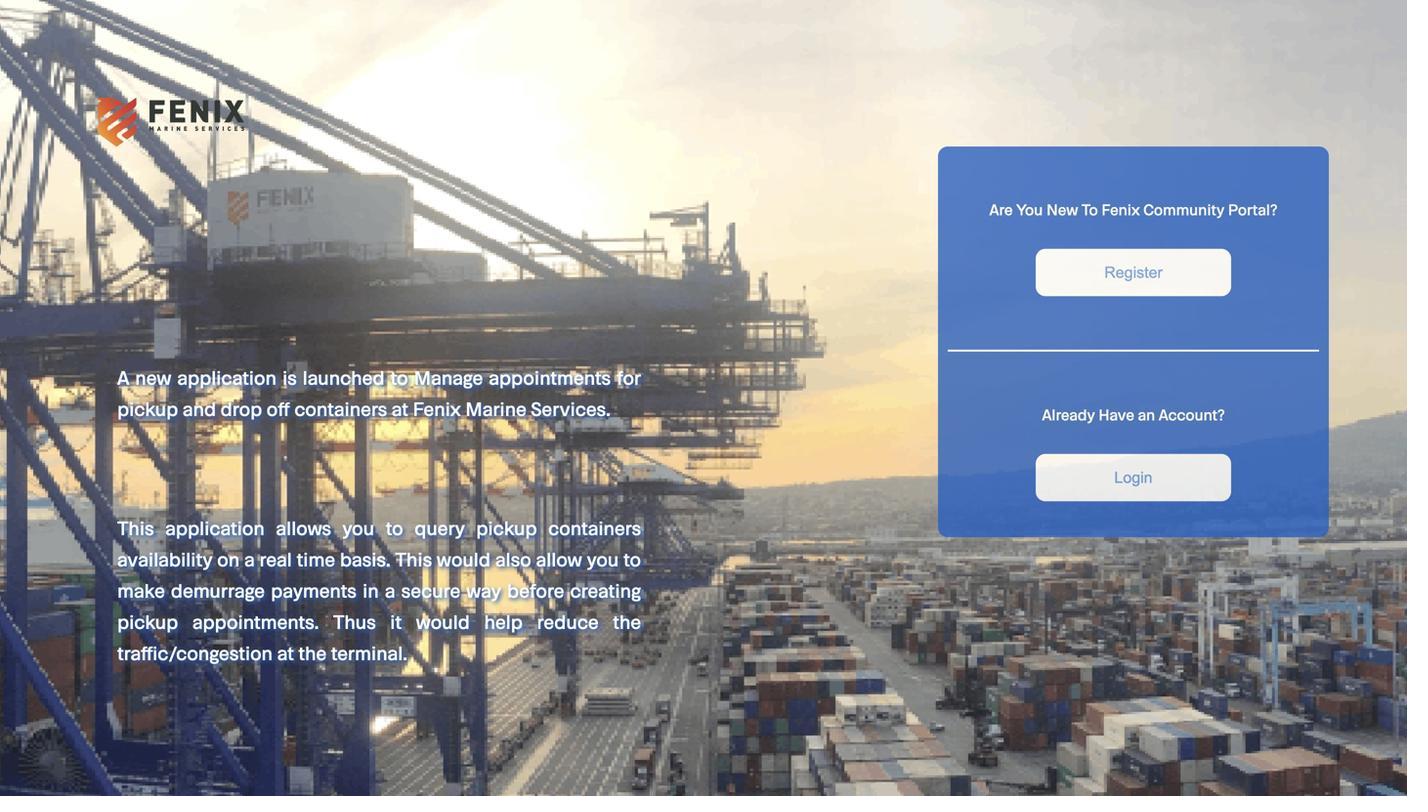 Task type: vqa. For each thing, say whether or not it's contained in the screenshot.
the topmost a
yes



Task type: locate. For each thing, give the bounding box(es) containing it.
you
[[343, 516, 374, 540], [587, 547, 619, 571]]

1 vertical spatial would
[[416, 610, 470, 633]]

to up the basis.
[[386, 516, 403, 540]]

1 vertical spatial application
[[165, 516, 265, 540]]

1 horizontal spatial at
[[392, 397, 409, 420]]

1 horizontal spatial fenix
[[1102, 200, 1140, 218]]

allows
[[276, 516, 331, 540]]

a right in
[[385, 579, 395, 602]]

make
[[117, 579, 165, 602]]

0 vertical spatial at
[[392, 397, 409, 420]]

a
[[117, 366, 129, 389]]

0 vertical spatial the
[[613, 610, 641, 633]]

have
[[1099, 405, 1135, 424]]

application
[[177, 366, 277, 389], [165, 516, 265, 540]]

payments
[[271, 579, 357, 602]]

0 vertical spatial pickup
[[117, 397, 178, 420]]

this up availability
[[117, 516, 154, 540]]

basis.
[[340, 547, 391, 571]]

at inside this application allows you to query pickup containers availability on a real time basis. this would also allow you to make demurrage payments in a secure way before creating pickup appointments. thus it would help reduce the traffic/congestion at the terminal.
[[277, 641, 294, 665]]

0 vertical spatial containers
[[295, 397, 387, 420]]

application up drop
[[177, 366, 277, 389]]

real
[[260, 547, 292, 571]]

query
[[415, 516, 465, 540]]

1 horizontal spatial a
[[385, 579, 395, 602]]

portal?
[[1228, 200, 1278, 218]]

at
[[392, 397, 409, 420], [277, 641, 294, 665]]

containers
[[295, 397, 387, 420], [549, 516, 641, 540]]

way
[[467, 579, 501, 602]]

and
[[183, 397, 216, 420]]

1 vertical spatial containers
[[549, 516, 641, 540]]

2 vertical spatial to
[[624, 547, 641, 571]]

would down secure on the left bottom
[[416, 610, 470, 633]]

pickup down new
[[117, 397, 178, 420]]

would up way
[[437, 547, 491, 571]]

0 vertical spatial you
[[343, 516, 374, 540]]

pickup
[[117, 397, 178, 420], [476, 516, 537, 540], [117, 610, 178, 633]]

0 vertical spatial this
[[117, 516, 154, 540]]

1 vertical spatial fenix
[[413, 397, 461, 420]]

pickup down make
[[117, 610, 178, 633]]

fenix down manage
[[413, 397, 461, 420]]

1 vertical spatial you
[[587, 547, 619, 571]]

the
[[613, 610, 641, 633], [299, 641, 327, 665]]

0 horizontal spatial the
[[299, 641, 327, 665]]

manage
[[414, 366, 483, 389]]

demurrage
[[171, 579, 265, 602]]

0 vertical spatial to
[[391, 366, 408, 389]]

this up secure on the left bottom
[[395, 547, 432, 571]]

to left manage
[[391, 366, 408, 389]]

help
[[484, 610, 523, 633]]

for
[[617, 366, 641, 389]]

at down the appointments.
[[277, 641, 294, 665]]

1 vertical spatial to
[[386, 516, 403, 540]]

services.
[[531, 397, 611, 420]]

the down "creating"
[[613, 610, 641, 633]]

0 vertical spatial a
[[244, 547, 255, 571]]

1 horizontal spatial containers
[[549, 516, 641, 540]]

on
[[217, 547, 240, 571]]

a right on
[[244, 547, 255, 571]]

would
[[437, 547, 491, 571], [416, 610, 470, 633]]

allow
[[536, 547, 582, 571]]

to
[[391, 366, 408, 389], [386, 516, 403, 540], [624, 547, 641, 571]]

containers up allow
[[549, 516, 641, 540]]

1 vertical spatial a
[[385, 579, 395, 602]]

account?
[[1159, 405, 1225, 424]]

application inside a new application is launched to manage appointments for pickup and drop off containers at fenix marine services.
[[177, 366, 277, 389]]

containers down launched
[[295, 397, 387, 420]]

the left terminal.
[[299, 641, 327, 665]]

1 horizontal spatial you
[[587, 547, 619, 571]]

fenix right to
[[1102, 200, 1140, 218]]

register button
[[1036, 249, 1232, 296]]

you up "creating"
[[587, 547, 619, 571]]

1 vertical spatial at
[[277, 641, 294, 665]]

containers inside this application allows you to query pickup containers availability on a real time basis. this would also allow you to make demurrage payments in a secure way before creating pickup appointments. thus it would help reduce the traffic/congestion at the terminal.
[[549, 516, 641, 540]]

pickup up also
[[476, 516, 537, 540]]

a
[[244, 547, 255, 571], [385, 579, 395, 602]]

this
[[117, 516, 154, 540], [395, 547, 432, 571]]

0 vertical spatial would
[[437, 547, 491, 571]]

0 horizontal spatial this
[[117, 516, 154, 540]]

0 horizontal spatial you
[[343, 516, 374, 540]]

1 horizontal spatial this
[[395, 547, 432, 571]]

0 vertical spatial application
[[177, 366, 277, 389]]

fenix
[[1102, 200, 1140, 218], [413, 397, 461, 420]]

0 horizontal spatial containers
[[295, 397, 387, 420]]

0 horizontal spatial at
[[277, 641, 294, 665]]

availability
[[117, 547, 213, 571]]

1 horizontal spatial the
[[613, 610, 641, 633]]

to up "creating"
[[624, 547, 641, 571]]

new
[[1047, 200, 1078, 218]]

you up the basis.
[[343, 516, 374, 540]]

0 horizontal spatial fenix
[[413, 397, 461, 420]]

at left marine
[[392, 397, 409, 420]]

application inside this application allows you to query pickup containers availability on a real time basis. this would also allow you to make demurrage payments in a secure way before creating pickup appointments. thus it would help reduce the traffic/congestion at the terminal.
[[165, 516, 265, 540]]

it
[[390, 610, 402, 633]]

0 horizontal spatial a
[[244, 547, 255, 571]]

is
[[282, 366, 297, 389]]

application up on
[[165, 516, 265, 540]]

thus
[[333, 610, 376, 633]]

new
[[135, 366, 171, 389]]



Task type: describe. For each thing, give the bounding box(es) containing it.
marine
[[465, 397, 527, 420]]

1 vertical spatial the
[[299, 641, 327, 665]]

secure
[[401, 579, 461, 602]]

off
[[267, 397, 290, 420]]

also
[[495, 547, 531, 571]]

launched
[[303, 366, 385, 389]]

drop
[[221, 397, 262, 420]]

this application allows you to query pickup containers availability on a real time basis. this would also allow you to make demurrage payments in a secure way before creating pickup appointments. thus it would help reduce the traffic/congestion at the terminal.
[[117, 516, 641, 665]]

1 vertical spatial pickup
[[476, 516, 537, 540]]

containers inside a new application is launched to manage appointments for pickup and drop off containers at fenix marine services.
[[295, 397, 387, 420]]

in
[[363, 579, 379, 602]]

to
[[1082, 200, 1098, 218]]

fenix inside a new application is launched to manage appointments for pickup and drop off containers at fenix marine services.
[[413, 397, 461, 420]]

pickup inside a new application is launched to manage appointments for pickup and drop off containers at fenix marine services.
[[117, 397, 178, 420]]

1 vertical spatial this
[[395, 547, 432, 571]]

community
[[1144, 200, 1225, 218]]

2 vertical spatial pickup
[[117, 610, 178, 633]]

traffic/congestion
[[117, 641, 273, 665]]

an
[[1138, 405, 1156, 424]]

appointments
[[489, 366, 611, 389]]

login
[[1115, 469, 1153, 487]]

are you new to fenix community portal?
[[990, 200, 1278, 218]]

terminal.
[[331, 641, 408, 665]]

reduce
[[537, 610, 599, 633]]

time
[[297, 547, 335, 571]]

already have an account?
[[1043, 405, 1225, 424]]

creating
[[570, 579, 641, 602]]

before
[[507, 579, 564, 602]]

register
[[1105, 264, 1163, 281]]

are
[[990, 200, 1013, 218]]

appointments.
[[192, 610, 319, 633]]

you
[[1017, 200, 1043, 218]]

to inside a new application is launched to manage appointments for pickup and drop off containers at fenix marine services.
[[391, 366, 408, 389]]

a new application is launched to manage appointments for pickup and drop off containers at fenix marine services.
[[117, 366, 641, 420]]

login button
[[1036, 454, 1232, 502]]

already
[[1043, 405, 1095, 424]]

at inside a new application is launched to manage appointments for pickup and drop off containers at fenix marine services.
[[392, 397, 409, 420]]

0 vertical spatial fenix
[[1102, 200, 1140, 218]]



